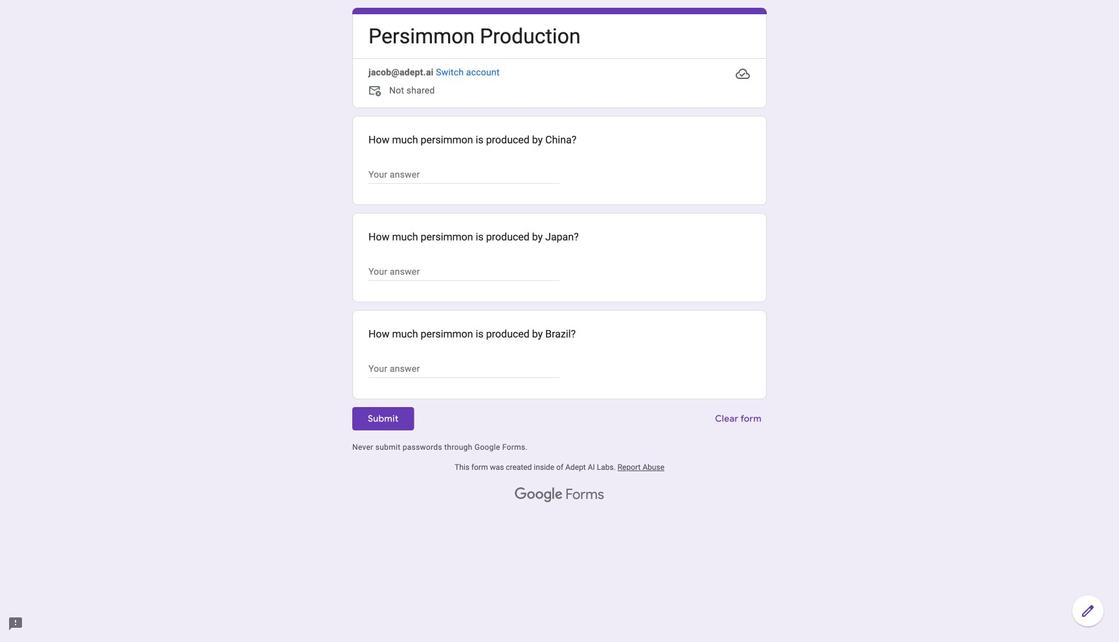 Task type: locate. For each thing, give the bounding box(es) containing it.
your email and google account are not part of your response image
[[369, 84, 389, 100]]

list
[[353, 116, 767, 400]]

None text field
[[369, 265, 560, 280], [369, 362, 560, 377], [369, 265, 560, 280], [369, 362, 560, 377]]

heading
[[369, 23, 581, 51]]

None text field
[[369, 167, 560, 183]]



Task type: describe. For each thing, give the bounding box(es) containing it.
google image
[[515, 488, 563, 504]]

report a problem to google image
[[8, 617, 23, 632]]

your email and google account are not part of your response image
[[369, 84, 384, 100]]



Task type: vqa. For each thing, say whether or not it's contained in the screenshot.
Arrange "menu item"
no



